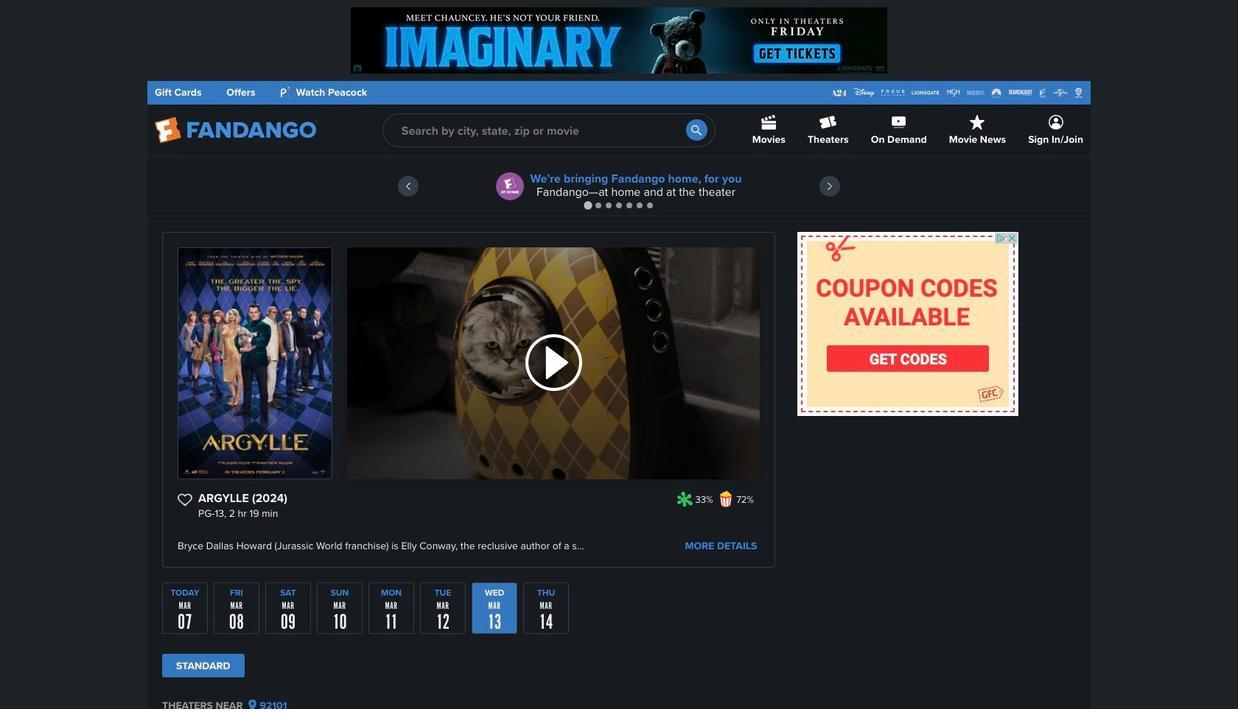Task type: vqa. For each thing, say whether or not it's contained in the screenshot.
two within Dune: Part Two Fan First Premieres in IMAX
no



Task type: locate. For each thing, give the bounding box(es) containing it.
region
[[147, 157, 1091, 216]]

flat image
[[677, 492, 693, 508], [718, 492, 734, 508]]

select a slide to show tab list
[[147, 200, 1091, 211]]

None search field
[[382, 113, 715, 147]]

advertisement element
[[351, 7, 887, 74], [797, 232, 1019, 416]]

movie summary element
[[162, 232, 775, 568]]

1 horizontal spatial flat image
[[718, 492, 734, 508]]

Search by city, state, zip or movie text field
[[382, 113, 715, 147]]

offer icon image
[[496, 172, 524, 200]]

1 vertical spatial advertisement element
[[797, 232, 1019, 416]]

0 horizontal spatial flat image
[[677, 492, 693, 508]]

0 vertical spatial advertisement element
[[351, 7, 887, 74]]

option group
[[162, 654, 775, 685]]



Task type: describe. For each thing, give the bounding box(es) containing it.
argylle (2024) movie poster image
[[178, 248, 332, 479]]

7 of 8 group
[[472, 583, 517, 635]]

1 flat image from the left
[[677, 492, 693, 508]]

video player application
[[347, 248, 760, 480]]

location light image
[[249, 700, 257, 710]]

2 flat image from the left
[[718, 492, 734, 508]]



